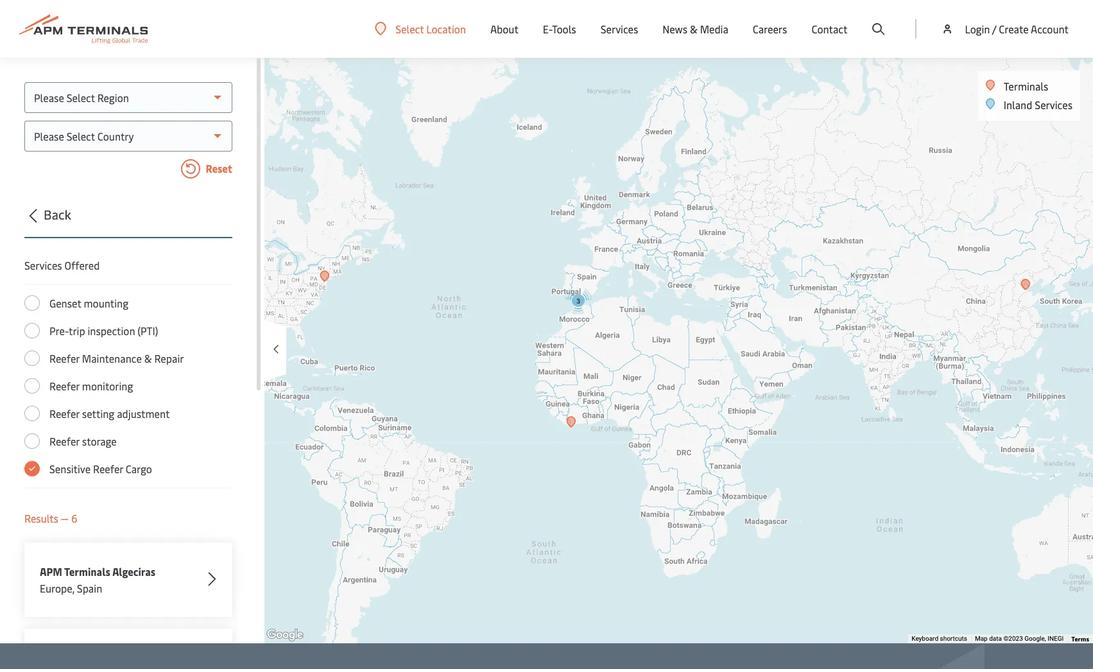 Task type: locate. For each thing, give the bounding box(es) containing it.
select location button
[[375, 22, 466, 36]]

services right tools
[[601, 22, 638, 36]]

0 vertical spatial services
[[601, 22, 638, 36]]

terminals
[[1004, 79, 1049, 93], [64, 564, 110, 578]]

results — 6
[[24, 511, 77, 525]]

reefer right reefer monitoring radio
[[49, 379, 80, 393]]

0 horizontal spatial terminals
[[64, 564, 110, 578]]

back
[[44, 205, 71, 223]]

& right news
[[690, 22, 698, 36]]

0 horizontal spatial services
[[24, 258, 62, 272]]

& left repair
[[144, 351, 152, 365]]

1 vertical spatial terminals
[[64, 564, 110, 578]]

terminals inside apm terminals algeciras europe, spain
[[64, 564, 110, 578]]

reset
[[203, 161, 232, 175]]

reefer setting adjustment
[[49, 406, 170, 421]]

services
[[601, 22, 638, 36], [1035, 98, 1073, 112], [24, 258, 62, 272]]

maintenance
[[82, 351, 142, 365]]

Genset mounting radio
[[24, 295, 40, 311]]

2 vertical spatial services
[[24, 258, 62, 272]]

storage
[[82, 434, 117, 448]]

services offered
[[24, 258, 100, 272]]

keyboard
[[912, 635, 939, 642]]

login
[[965, 22, 990, 36]]

/
[[992, 22, 997, 36]]

services right inland
[[1035, 98, 1073, 112]]

data
[[989, 635, 1002, 642]]

1 horizontal spatial services
[[601, 22, 638, 36]]

inspection
[[88, 324, 135, 338]]

reefer down "pre-"
[[49, 351, 80, 365]]

services left offered
[[24, 258, 62, 272]]

1 horizontal spatial terminals
[[1004, 79, 1049, 93]]

services button
[[601, 0, 638, 58]]

careers
[[753, 22, 787, 36]]

shortcuts
[[940, 635, 968, 642]]

reefer up sensitive
[[49, 434, 80, 448]]

reefer right reefer setting adjustment 'option'
[[49, 406, 80, 421]]

terminals up spain
[[64, 564, 110, 578]]

6
[[71, 511, 77, 525]]

keyboard shortcuts button
[[912, 634, 968, 643]]

terminals up inland
[[1004, 79, 1049, 93]]

©2023
[[1004, 635, 1023, 642]]

services for services
[[601, 22, 638, 36]]

offered
[[65, 258, 100, 272]]

genset
[[49, 296, 81, 310]]

careers button
[[753, 0, 787, 58]]

&
[[690, 22, 698, 36], [144, 351, 152, 365]]

sensitive
[[49, 462, 91, 476]]

contact
[[812, 22, 848, 36]]

monitoring
[[82, 379, 133, 393]]

inland services
[[1004, 98, 1073, 112]]

reefer down the storage
[[93, 462, 123, 476]]

Reefer setting adjustment radio
[[24, 406, 40, 421]]

0 vertical spatial &
[[690, 22, 698, 36]]

contact button
[[812, 0, 848, 58]]

map region
[[104, 0, 1093, 669]]

1 horizontal spatial &
[[690, 22, 698, 36]]

e-
[[543, 22, 552, 36]]

genset mounting
[[49, 296, 128, 310]]

reefer
[[49, 351, 80, 365], [49, 379, 80, 393], [49, 406, 80, 421], [49, 434, 80, 448], [93, 462, 123, 476]]

adjustment
[[117, 406, 170, 421]]

login / create account link
[[941, 0, 1069, 58]]

location
[[426, 22, 466, 36]]

0 horizontal spatial &
[[144, 351, 152, 365]]

2 horizontal spatial services
[[1035, 98, 1073, 112]]

media
[[700, 22, 729, 36]]

reefer for reefer setting adjustment
[[49, 406, 80, 421]]

Pre-trip inspection (PTI) radio
[[24, 323, 40, 338]]



Task type: describe. For each thing, give the bounding box(es) containing it.
select location
[[396, 22, 466, 36]]

reefer for reefer monitoring
[[49, 379, 80, 393]]

tools
[[552, 22, 576, 36]]

sensitive reefer cargo
[[49, 462, 152, 476]]

trip
[[69, 324, 85, 338]]

keyboard shortcuts
[[912, 635, 968, 642]]

about
[[490, 22, 519, 36]]

map data ©2023 google, inegi
[[975, 635, 1064, 642]]

create
[[999, 22, 1029, 36]]

terms link
[[1072, 634, 1090, 643]]

terms
[[1072, 634, 1090, 643]]

reset button
[[24, 159, 232, 181]]

e-tools
[[543, 22, 576, 36]]

algeciras
[[112, 564, 155, 578]]

news & media button
[[663, 0, 729, 58]]

about button
[[490, 0, 519, 58]]

select
[[396, 22, 424, 36]]

services for services offered
[[24, 258, 62, 272]]

europe,
[[40, 581, 74, 595]]

news & media
[[663, 22, 729, 36]]

1 vertical spatial services
[[1035, 98, 1073, 112]]

apm
[[40, 564, 62, 578]]

news
[[663, 22, 688, 36]]

google,
[[1025, 635, 1046, 642]]

Reefer monitoring radio
[[24, 378, 40, 394]]

e-tools button
[[543, 0, 576, 58]]

map
[[975, 635, 988, 642]]

spain
[[77, 581, 102, 595]]

—
[[61, 511, 69, 525]]

0 vertical spatial terminals
[[1004, 79, 1049, 93]]

results
[[24, 511, 58, 525]]

Reefer Maintenance & Repair radio
[[24, 351, 40, 366]]

mounting
[[84, 296, 128, 310]]

(pti)
[[138, 324, 158, 338]]

& inside popup button
[[690, 22, 698, 36]]

Sensitive Reefer Cargo radio
[[24, 461, 40, 476]]

login / create account
[[965, 22, 1069, 36]]

back button
[[21, 205, 232, 238]]

apm terminals algeciras europe, spain
[[40, 564, 155, 595]]

inegi
[[1048, 635, 1064, 642]]

setting
[[82, 406, 114, 421]]

account
[[1031, 22, 1069, 36]]

reefer for reefer storage
[[49, 434, 80, 448]]

reefer monitoring
[[49, 379, 133, 393]]

inland
[[1004, 98, 1033, 112]]

3
[[576, 297, 580, 305]]

reefer maintenance & repair
[[49, 351, 184, 365]]

cargo
[[126, 462, 152, 476]]

Reefer storage radio
[[24, 433, 40, 449]]

1 vertical spatial &
[[144, 351, 152, 365]]

pre-
[[49, 324, 69, 338]]

repair
[[154, 351, 184, 365]]

reefer for reefer maintenance & repair
[[49, 351, 80, 365]]

google image
[[264, 627, 306, 643]]

pre-trip inspection (pti)
[[49, 324, 158, 338]]

reefer storage
[[49, 434, 117, 448]]



Task type: vqa. For each thing, say whether or not it's contained in the screenshot.
THE MEDIA
yes



